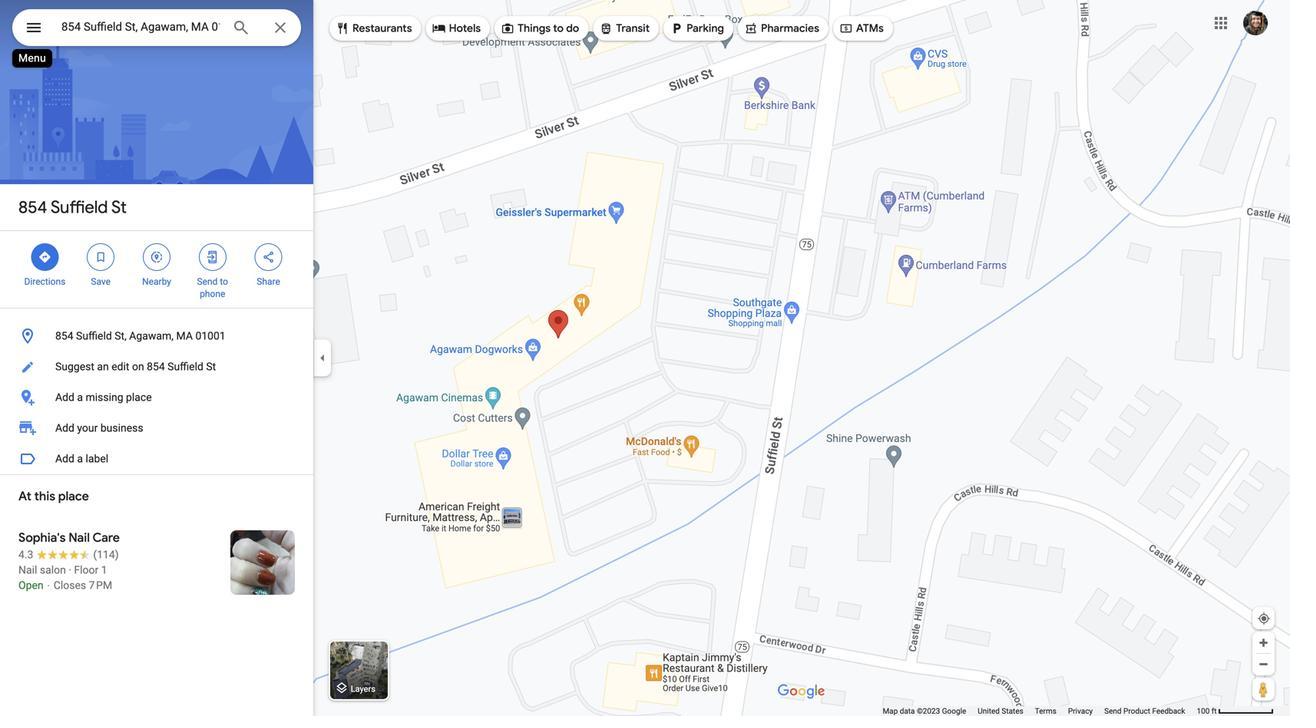 Task type: describe. For each thing, give the bounding box(es) containing it.
add a label button
[[0, 444, 314, 475]]

add for add a missing place
[[55, 391, 74, 404]]

100
[[1197, 707, 1210, 717]]


[[745, 20, 758, 37]]

a for missing
[[77, 391, 83, 404]]

privacy button
[[1069, 707, 1094, 717]]

footer inside google maps element
[[883, 707, 1197, 717]]


[[206, 249, 220, 266]]

share
[[257, 277, 280, 287]]

sophia's nail care
[[18, 531, 120, 546]]

 things to do
[[501, 20, 580, 37]]


[[38, 249, 52, 266]]


[[25, 17, 43, 39]]

closes
[[54, 580, 86, 592]]

 atms
[[840, 20, 884, 37]]

01001
[[196, 330, 226, 343]]

add a missing place button
[[0, 383, 314, 413]]


[[150, 249, 164, 266]]

4.3 stars 114 reviews image
[[18, 548, 119, 563]]

1 horizontal spatial nail
[[69, 531, 90, 546]]

1
[[101, 564, 107, 577]]

united states button
[[978, 707, 1024, 717]]

 hotels
[[432, 20, 481, 37]]

(114)
[[93, 549, 119, 562]]

restaurants
[[353, 22, 412, 35]]

zoom out image
[[1259, 659, 1270, 671]]

your
[[77, 422, 98, 435]]

 pharmacies
[[745, 20, 820, 37]]

none field inside 854 suffield st, agawam, ma 01001 field
[[61, 18, 220, 36]]

this
[[34, 489, 55, 505]]

854 for 854 suffield st, agawam, ma 01001
[[55, 330, 73, 343]]

add your business
[[55, 422, 143, 435]]

suggest
[[55, 361, 94, 373]]

directions
[[24, 277, 66, 287]]

feedback
[[1153, 707, 1186, 717]]

 parking
[[670, 20, 725, 37]]

atms
[[857, 22, 884, 35]]

map data ©2023 google
[[883, 707, 967, 717]]

854 suffield st main content
[[0, 0, 314, 717]]

phone
[[200, 289, 225, 300]]

product
[[1124, 707, 1151, 717]]

salon
[[40, 564, 66, 577]]

transit
[[616, 22, 650, 35]]

·
[[69, 564, 71, 577]]


[[432, 20, 446, 37]]

google account: giulia masi  
(giulia.masi@adept.ai) image
[[1244, 11, 1269, 35]]

854 suffield st
[[18, 197, 127, 218]]

7 pm
[[89, 580, 112, 592]]

care
[[93, 531, 120, 546]]

nail inside nail salon · floor 1 open ⋅ closes 7 pm
[[18, 564, 37, 577]]

854 Suffield St, Agawam, MA 01001 field
[[12, 9, 301, 46]]

business
[[101, 422, 143, 435]]

hotels
[[449, 22, 481, 35]]

send for send to phone
[[197, 277, 218, 287]]

a for label
[[77, 453, 83, 466]]

google
[[943, 707, 967, 717]]

terms button
[[1036, 707, 1057, 717]]


[[336, 20, 350, 37]]

send product feedback button
[[1105, 707, 1186, 717]]

ft
[[1212, 707, 1218, 717]]

add a missing place
[[55, 391, 152, 404]]

 restaurants
[[336, 20, 412, 37]]

place inside add a missing place button
[[126, 391, 152, 404]]



Task type: locate. For each thing, give the bounding box(es) containing it.
1 vertical spatial place
[[58, 489, 89, 505]]

sophia's
[[18, 531, 66, 546]]

layers
[[351, 685, 376, 694]]

1 vertical spatial a
[[77, 453, 83, 466]]

add inside button
[[55, 453, 74, 466]]

floor
[[74, 564, 99, 577]]

854 suffield st, agawam, ma 01001 button
[[0, 321, 314, 352]]

st,
[[115, 330, 127, 343]]

854 for 854 suffield st
[[18, 197, 47, 218]]

0 vertical spatial nail
[[69, 531, 90, 546]]

edit
[[112, 361, 129, 373]]

ma
[[176, 330, 193, 343]]

privacy
[[1069, 707, 1094, 717]]

0 vertical spatial st
[[111, 197, 127, 218]]

2 vertical spatial suffield
[[168, 361, 204, 373]]

0 vertical spatial suffield
[[51, 197, 108, 218]]

an
[[97, 361, 109, 373]]

suffield left st,
[[76, 330, 112, 343]]

to up phone
[[220, 277, 228, 287]]

show street view coverage image
[[1253, 678, 1276, 702]]

send
[[197, 277, 218, 287], [1105, 707, 1122, 717]]

2 vertical spatial add
[[55, 453, 74, 466]]

1 vertical spatial send
[[1105, 707, 1122, 717]]

 transit
[[600, 20, 650, 37]]

854 right on
[[147, 361, 165, 373]]

2 a from the top
[[77, 453, 83, 466]]

0 horizontal spatial place
[[58, 489, 89, 505]]

place
[[126, 391, 152, 404], [58, 489, 89, 505]]

1 vertical spatial to
[[220, 277, 228, 287]]

nail up 4.3 stars 114 reviews image
[[69, 531, 90, 546]]

place right this
[[58, 489, 89, 505]]

suffield up the 
[[51, 197, 108, 218]]

at this place
[[18, 489, 89, 505]]

1 horizontal spatial to
[[553, 22, 564, 35]]

a left missing
[[77, 391, 83, 404]]

data
[[900, 707, 916, 717]]

suffield down ma
[[168, 361, 204, 373]]


[[501, 20, 515, 37]]

footer containing map data ©2023 google
[[883, 707, 1197, 717]]

to
[[553, 22, 564, 35], [220, 277, 228, 287]]

pharmacies
[[761, 22, 820, 35]]

0 horizontal spatial st
[[111, 197, 127, 218]]

st inside button
[[206, 361, 216, 373]]

suggest an edit on 854 suffield st button
[[0, 352, 314, 383]]

nail salon · floor 1 open ⋅ closes 7 pm
[[18, 564, 112, 592]]

1 horizontal spatial 854
[[55, 330, 73, 343]]

0 horizontal spatial send
[[197, 277, 218, 287]]

to inside send to phone
[[220, 277, 228, 287]]

send left product
[[1105, 707, 1122, 717]]

1 vertical spatial add
[[55, 422, 74, 435]]


[[600, 20, 613, 37]]

100 ft button
[[1197, 707, 1275, 717]]

1 add from the top
[[55, 391, 74, 404]]

0 vertical spatial to
[[553, 22, 564, 35]]

100 ft
[[1197, 707, 1218, 717]]

on
[[132, 361, 144, 373]]

©2023
[[917, 707, 941, 717]]

send product feedback
[[1105, 707, 1186, 717]]

st down 01001
[[206, 361, 216, 373]]

a inside the add a label button
[[77, 453, 83, 466]]

add inside add a missing place button
[[55, 391, 74, 404]]

suggest an edit on 854 suffield st
[[55, 361, 216, 373]]

3 add from the top
[[55, 453, 74, 466]]

united states
[[978, 707, 1024, 717]]

a left 'label'
[[77, 453, 83, 466]]

add left 'label'
[[55, 453, 74, 466]]

854 suffield st, agawam, ma 01001
[[55, 330, 226, 343]]

None field
[[61, 18, 220, 36]]

 button
[[12, 9, 55, 49]]

add left 'your'
[[55, 422, 74, 435]]

save
[[91, 277, 111, 287]]

terms
[[1036, 707, 1057, 717]]

to left do
[[553, 22, 564, 35]]

place down on
[[126, 391, 152, 404]]

st up actions for 854 suffield st region
[[111, 197, 127, 218]]

add for add a label
[[55, 453, 74, 466]]

0 vertical spatial send
[[197, 277, 218, 287]]

add
[[55, 391, 74, 404], [55, 422, 74, 435], [55, 453, 74, 466]]

add inside add your business link
[[55, 422, 74, 435]]

agawam,
[[129, 330, 174, 343]]

to inside  things to do
[[553, 22, 564, 35]]

footer
[[883, 707, 1197, 717]]

label
[[86, 453, 108, 466]]

add down suggest
[[55, 391, 74, 404]]

send inside button
[[1105, 707, 1122, 717]]

map
[[883, 707, 898, 717]]

0 horizontal spatial to
[[220, 277, 228, 287]]

0 vertical spatial 854
[[18, 197, 47, 218]]

google maps element
[[0, 0, 1291, 717]]

⋅
[[46, 580, 51, 592]]

add for add your business
[[55, 422, 74, 435]]

1 horizontal spatial st
[[206, 361, 216, 373]]

0 horizontal spatial 854
[[18, 197, 47, 218]]

send inside send to phone
[[197, 277, 218, 287]]

2 vertical spatial 854
[[147, 361, 165, 373]]

at
[[18, 489, 31, 505]]

parking
[[687, 22, 725, 35]]

0 vertical spatial add
[[55, 391, 74, 404]]

 search field
[[12, 9, 301, 49]]

nearby
[[142, 277, 171, 287]]

collapse side panel image
[[314, 350, 331, 367]]

854
[[18, 197, 47, 218], [55, 330, 73, 343], [147, 361, 165, 373]]

suffield
[[51, 197, 108, 218], [76, 330, 112, 343], [168, 361, 204, 373]]

1 vertical spatial 854
[[55, 330, 73, 343]]

add a label
[[55, 453, 108, 466]]

2 horizontal spatial 854
[[147, 361, 165, 373]]

suffield for st,
[[76, 330, 112, 343]]

a inside add a missing place button
[[77, 391, 83, 404]]

actions for 854 suffield st region
[[0, 231, 314, 308]]

0 vertical spatial a
[[77, 391, 83, 404]]

send to phone
[[197, 277, 228, 300]]

1 vertical spatial nail
[[18, 564, 37, 577]]

4.3
[[18, 549, 33, 562]]

1 horizontal spatial send
[[1105, 707, 1122, 717]]

suffield for st
[[51, 197, 108, 218]]

send up phone
[[197, 277, 218, 287]]

854 up suggest
[[55, 330, 73, 343]]

do
[[566, 22, 580, 35]]


[[94, 249, 108, 266]]

open
[[18, 580, 44, 592]]

nail down 4.3 in the left of the page
[[18, 564, 37, 577]]

a
[[77, 391, 83, 404], [77, 453, 83, 466]]

2 add from the top
[[55, 422, 74, 435]]

1 horizontal spatial place
[[126, 391, 152, 404]]

st
[[111, 197, 127, 218], [206, 361, 216, 373]]

add your business link
[[0, 413, 314, 444]]

send for send product feedback
[[1105, 707, 1122, 717]]

show your location image
[[1258, 612, 1272, 626]]

1 vertical spatial st
[[206, 361, 216, 373]]

854 up 
[[18, 197, 47, 218]]


[[262, 249, 276, 266]]

zoom in image
[[1259, 638, 1270, 649]]

1 vertical spatial suffield
[[76, 330, 112, 343]]

missing
[[86, 391, 123, 404]]


[[670, 20, 684, 37]]


[[840, 20, 854, 37]]

states
[[1002, 707, 1024, 717]]

united
[[978, 707, 1000, 717]]

0 vertical spatial place
[[126, 391, 152, 404]]

0 horizontal spatial nail
[[18, 564, 37, 577]]

1 a from the top
[[77, 391, 83, 404]]

things
[[518, 22, 551, 35]]

nail
[[69, 531, 90, 546], [18, 564, 37, 577]]



Task type: vqa. For each thing, say whether or not it's contained in the screenshot.
1st most from the bottom
no



